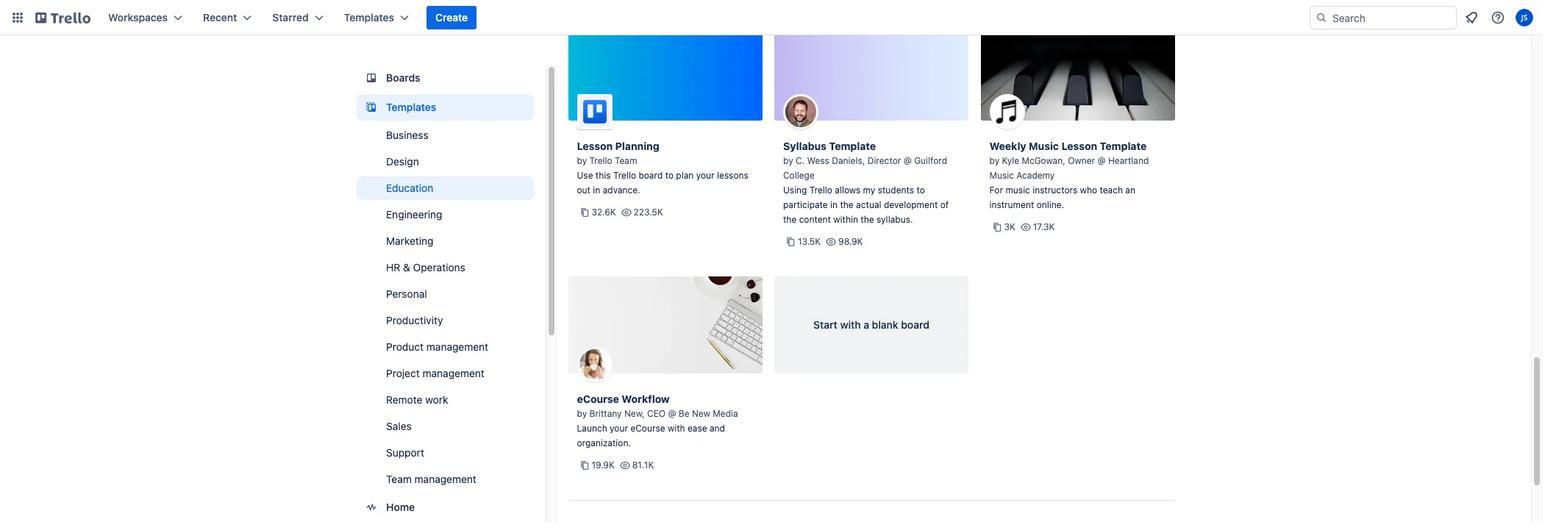 Task type: describe. For each thing, give the bounding box(es) containing it.
templates inside templates dropdown button
[[344, 11, 394, 24]]

product management
[[386, 341, 488, 353]]

create button
[[427, 6, 477, 29]]

81.1k
[[632, 460, 654, 471]]

actual
[[856, 199, 881, 210]]

using
[[783, 185, 807, 196]]

sales link
[[356, 415, 534, 438]]

19.9k
[[592, 460, 615, 471]]

32.6k
[[592, 207, 616, 218]]

brittany new, ceo @ be new media image
[[577, 347, 612, 382]]

team management link
[[356, 468, 534, 491]]

with inside start with a blank board button
[[840, 318, 861, 331]]

education link
[[356, 177, 534, 200]]

1 vertical spatial team
[[386, 473, 411, 485]]

weekly music lesson template by kyle mcgowan, owner @ heartland music academy for music instructors who teach an instrument online.
[[990, 140, 1149, 210]]

board inside button
[[901, 318, 930, 331]]

ecourse workflow by brittany new, ceo @ be new media launch your ecourse with ease and organization.
[[577, 393, 738, 449]]

search image
[[1316, 12, 1327, 24]]

lesson planning by trello team use this trello board to plan your lessons out in advance.
[[577, 140, 749, 196]]

in inside syllabus template by c. wess daniels, director @ guilford college using trello allows my students to participate in the actual development of the content within the syllabus.
[[830, 199, 838, 210]]

academy
[[1017, 170, 1055, 181]]

lessons
[[717, 170, 749, 181]]

operations
[[413, 261, 465, 274]]

launch
[[577, 423, 607, 434]]

guilford
[[914, 155, 947, 166]]

template inside syllabus template by c. wess daniels, director @ guilford college using trello allows my students to participate in the actual development of the content within the syllabus.
[[829, 140, 876, 152]]

of
[[940, 199, 949, 210]]

daniels,
[[832, 155, 865, 166]]

syllabus.
[[877, 214, 913, 225]]

support link
[[356, 441, 534, 465]]

home link
[[356, 494, 534, 521]]

0 horizontal spatial ecourse
[[577, 393, 619, 405]]

instrument
[[990, 199, 1034, 210]]

by for lesson planning
[[577, 155, 587, 166]]

participate
[[783, 199, 828, 210]]

out
[[577, 185, 591, 196]]

recent
[[203, 11, 237, 24]]

@ inside the weekly music lesson template by kyle mcgowan, owner @ heartland music academy for music instructors who teach an instrument online.
[[1098, 155, 1106, 166]]

be
[[679, 408, 690, 419]]

organization.
[[577, 438, 631, 449]]

project
[[386, 367, 419, 379]]

advance.
[[603, 185, 640, 196]]

board inside lesson planning by trello team use this trello board to plan your lessons out in advance.
[[639, 170, 663, 181]]

to inside lesson planning by trello team use this trello board to plan your lessons out in advance.
[[665, 170, 674, 181]]

use
[[577, 170, 593, 181]]

an
[[1125, 185, 1135, 196]]

engineering
[[386, 208, 442, 221]]

jacob simon (jacobsimon16) image
[[1516, 9, 1533, 26]]

in inside lesson planning by trello team use this trello board to plan your lessons out in advance.
[[593, 185, 600, 196]]

0 notifications image
[[1463, 9, 1480, 26]]

start
[[813, 318, 838, 331]]

weekly
[[990, 140, 1026, 152]]

management for product management
[[426, 341, 488, 353]]

starred button
[[264, 6, 332, 29]]

blank
[[872, 318, 898, 331]]

within
[[833, 214, 858, 225]]

kyle mcgowan, owner @ heartland music academy image
[[990, 94, 1025, 129]]

development
[[884, 199, 938, 210]]

online.
[[1037, 199, 1064, 210]]

owner
[[1068, 155, 1095, 166]]

workspaces
[[108, 11, 168, 24]]

my
[[863, 185, 875, 196]]

start with a blank board
[[813, 318, 930, 331]]

2 horizontal spatial the
[[861, 214, 874, 225]]

remote work link
[[356, 388, 534, 412]]

support
[[386, 446, 424, 459]]

17.3k
[[1033, 221, 1055, 232]]

a
[[864, 318, 869, 331]]

&
[[403, 261, 410, 274]]

0 horizontal spatial the
[[783, 214, 797, 225]]

marketing
[[386, 235, 433, 247]]

0 vertical spatial music
[[1029, 140, 1059, 152]]

project management
[[386, 367, 484, 379]]

Search field
[[1327, 7, 1456, 29]]

1 horizontal spatial ecourse
[[631, 423, 665, 434]]

1 horizontal spatial the
[[840, 199, 854, 210]]

ease
[[688, 423, 707, 434]]

223.5k
[[634, 207, 663, 218]]

hr & operations
[[386, 261, 465, 274]]

1 horizontal spatial trello
[[613, 170, 636, 181]]

work
[[425, 393, 448, 406]]



Task type: vqa. For each thing, say whether or not it's contained in the screenshot.
Related templates
no



Task type: locate. For each thing, give the bounding box(es) containing it.
create
[[435, 11, 468, 24]]

1 vertical spatial templates
[[386, 101, 436, 113]]

2 horizontal spatial @
[[1098, 155, 1106, 166]]

management down "productivity" link
[[426, 341, 488, 353]]

3k
[[1004, 221, 1016, 232]]

1 horizontal spatial @
[[904, 155, 912, 166]]

98.9k
[[838, 236, 863, 247]]

to up development
[[917, 185, 925, 196]]

1 vertical spatial management
[[422, 367, 484, 379]]

mcgowan,
[[1022, 155, 1065, 166]]

music up mcgowan,
[[1029, 140, 1059, 152]]

students
[[878, 185, 914, 196]]

remote work
[[386, 393, 448, 406]]

management down support link at the bottom
[[414, 473, 476, 485]]

@ right owner
[[1098, 155, 1106, 166]]

ecourse down ceo
[[631, 423, 665, 434]]

1 horizontal spatial your
[[696, 170, 715, 181]]

1 vertical spatial in
[[830, 199, 838, 210]]

primary element
[[0, 0, 1542, 35]]

product management link
[[356, 335, 534, 359]]

trello team image
[[577, 94, 612, 129]]

the down participate in the top right of the page
[[783, 214, 797, 225]]

0 horizontal spatial trello
[[589, 155, 612, 166]]

syllabus
[[783, 140, 827, 152]]

0 vertical spatial team
[[615, 155, 637, 166]]

1 vertical spatial music
[[990, 170, 1014, 181]]

boards link
[[356, 65, 534, 91]]

personal link
[[356, 282, 534, 306]]

your for planning
[[696, 170, 715, 181]]

to inside syllabus template by c. wess daniels, director @ guilford college using trello allows my students to participate in the actual development of the content within the syllabus.
[[917, 185, 925, 196]]

home image
[[362, 499, 380, 516]]

media
[[713, 408, 738, 419]]

starred
[[272, 11, 309, 24]]

this
[[596, 170, 611, 181]]

productivity link
[[356, 309, 534, 332]]

trello
[[589, 155, 612, 166], [613, 170, 636, 181], [810, 185, 832, 196]]

0 horizontal spatial your
[[610, 423, 628, 434]]

who
[[1080, 185, 1097, 196]]

@ left be
[[668, 408, 676, 419]]

open information menu image
[[1491, 10, 1505, 25]]

trello up 'this'
[[589, 155, 612, 166]]

plan
[[676, 170, 694, 181]]

@ inside syllabus template by c. wess daniels, director @ guilford college using trello allows my students to participate in the actual development of the content within the syllabus.
[[904, 155, 912, 166]]

team inside lesson planning by trello team use this trello board to plan your lessons out in advance.
[[615, 155, 637, 166]]

by for ecourse workflow
[[577, 408, 587, 419]]

teach
[[1100, 185, 1123, 196]]

management for team management
[[414, 473, 476, 485]]

personal
[[386, 288, 427, 300]]

templates link
[[356, 94, 534, 121]]

1 horizontal spatial to
[[917, 185, 925, 196]]

0 vertical spatial management
[[426, 341, 488, 353]]

templates button
[[335, 6, 418, 29]]

templates up business
[[386, 101, 436, 113]]

lesson up owner
[[1062, 140, 1097, 152]]

by up 'use'
[[577, 155, 587, 166]]

templates inside templates link
[[386, 101, 436, 113]]

c.
[[796, 155, 805, 166]]

lesson inside the weekly music lesson template by kyle mcgowan, owner @ heartland music academy for music instructors who teach an instrument online.
[[1062, 140, 1097, 152]]

management for project management
[[422, 367, 484, 379]]

2 lesson from the left
[[1062, 140, 1097, 152]]

in up within
[[830, 199, 838, 210]]

13.5k
[[798, 236, 821, 247]]

business
[[386, 129, 428, 141]]

by
[[577, 155, 587, 166], [783, 155, 793, 166], [990, 155, 1000, 166], [577, 408, 587, 419]]

c. wess daniels, director @ guilford college image
[[783, 94, 819, 129]]

marketing link
[[356, 229, 534, 253]]

0 horizontal spatial in
[[593, 185, 600, 196]]

content
[[799, 214, 831, 225]]

recent button
[[194, 6, 261, 29]]

0 horizontal spatial template
[[829, 140, 876, 152]]

your for workflow
[[610, 423, 628, 434]]

allows
[[835, 185, 861, 196]]

instructors
[[1033, 185, 1078, 196]]

lesson up 'this'
[[577, 140, 613, 152]]

0 horizontal spatial @
[[668, 408, 676, 419]]

home
[[386, 501, 414, 513]]

templates
[[344, 11, 394, 24], [386, 101, 436, 113]]

template inside the weekly music lesson template by kyle mcgowan, owner @ heartland music academy for music instructors who teach an instrument online.
[[1100, 140, 1147, 152]]

design
[[386, 155, 419, 168]]

2 template from the left
[[1100, 140, 1147, 152]]

ecourse up the brittany
[[577, 393, 619, 405]]

0 horizontal spatial music
[[990, 170, 1014, 181]]

1 template from the left
[[829, 140, 876, 152]]

0 vertical spatial to
[[665, 170, 674, 181]]

0 horizontal spatial board
[[639, 170, 663, 181]]

1 horizontal spatial with
[[840, 318, 861, 331]]

wess
[[807, 155, 829, 166]]

template up daniels,
[[829, 140, 876, 152]]

2 vertical spatial management
[[414, 473, 476, 485]]

board down planning
[[639, 170, 663, 181]]

the down actual
[[861, 214, 874, 225]]

0 horizontal spatial with
[[668, 423, 685, 434]]

1 horizontal spatial board
[[901, 318, 930, 331]]

management
[[426, 341, 488, 353], [422, 367, 484, 379], [414, 473, 476, 485]]

by left kyle
[[990, 155, 1000, 166]]

trello up participate in the top right of the page
[[810, 185, 832, 196]]

0 vertical spatial your
[[696, 170, 715, 181]]

with
[[840, 318, 861, 331], [668, 423, 685, 434]]

2 vertical spatial trello
[[810, 185, 832, 196]]

the down allows
[[840, 199, 854, 210]]

ecourse
[[577, 393, 619, 405], [631, 423, 665, 434]]

trello inside syllabus template by c. wess daniels, director @ guilford college using trello allows my students to participate in the actual development of the content within the syllabus.
[[810, 185, 832, 196]]

by inside lesson planning by trello team use this trello board to plan your lessons out in advance.
[[577, 155, 587, 166]]

back to home image
[[35, 6, 90, 29]]

music up for
[[990, 170, 1014, 181]]

0 horizontal spatial to
[[665, 170, 674, 181]]

workspaces button
[[99, 6, 191, 29]]

sales
[[386, 420, 411, 432]]

lesson inside lesson planning by trello team use this trello board to plan your lessons out in advance.
[[577, 140, 613, 152]]

management down product management link
[[422, 367, 484, 379]]

boards
[[386, 71, 420, 84]]

your down the brittany
[[610, 423, 628, 434]]

by left c.
[[783, 155, 793, 166]]

0 horizontal spatial team
[[386, 473, 411, 485]]

board image
[[362, 69, 380, 87]]

@ left guilford on the top of page
[[904, 155, 912, 166]]

1 horizontal spatial lesson
[[1062, 140, 1097, 152]]

new,
[[624, 408, 645, 419]]

team down planning
[[615, 155, 637, 166]]

engineering link
[[356, 203, 534, 227]]

0 vertical spatial trello
[[589, 155, 612, 166]]

1 horizontal spatial music
[[1029, 140, 1059, 152]]

your right plan
[[696, 170, 715, 181]]

template up 'heartland'
[[1100, 140, 1147, 152]]

by inside ecourse workflow by brittany new, ceo @ be new media launch your ecourse with ease and organization.
[[577, 408, 587, 419]]

template board image
[[362, 99, 380, 116]]

1 horizontal spatial template
[[1100, 140, 1147, 152]]

0 vertical spatial with
[[840, 318, 861, 331]]

1 vertical spatial your
[[610, 423, 628, 434]]

ceo
[[647, 408, 666, 419]]

college
[[783, 170, 815, 181]]

board right the "blank"
[[901, 318, 930, 331]]

with down be
[[668, 423, 685, 434]]

by inside the weekly music lesson template by kyle mcgowan, owner @ heartland music academy for music instructors who teach an instrument online.
[[990, 155, 1000, 166]]

business link
[[356, 124, 534, 147]]

1 vertical spatial ecourse
[[631, 423, 665, 434]]

2 horizontal spatial trello
[[810, 185, 832, 196]]

and
[[710, 423, 725, 434]]

0 vertical spatial board
[[639, 170, 663, 181]]

kyle
[[1002, 155, 1019, 166]]

music
[[1006, 185, 1030, 196]]

1 vertical spatial with
[[668, 423, 685, 434]]

product
[[386, 341, 423, 353]]

1 lesson from the left
[[577, 140, 613, 152]]

your inside ecourse workflow by brittany new, ceo @ be new media launch your ecourse with ease and organization.
[[610, 423, 628, 434]]

with inside ecourse workflow by brittany new, ceo @ be new media launch your ecourse with ease and organization.
[[668, 423, 685, 434]]

the
[[840, 199, 854, 210], [783, 214, 797, 225], [861, 214, 874, 225]]

1 vertical spatial board
[[901, 318, 930, 331]]

@
[[904, 155, 912, 166], [1098, 155, 1106, 166], [668, 408, 676, 419]]

design link
[[356, 150, 534, 174]]

by inside syllabus template by c. wess daniels, director @ guilford college using trello allows my students to participate in the actual development of the content within the syllabus.
[[783, 155, 793, 166]]

planning
[[615, 140, 659, 152]]

start with a blank board button
[[774, 277, 969, 374]]

your inside lesson planning by trello team use this trello board to plan your lessons out in advance.
[[696, 170, 715, 181]]

by up launch
[[577, 408, 587, 419]]

brittany
[[589, 408, 622, 419]]

education
[[386, 182, 433, 194]]

to
[[665, 170, 674, 181], [917, 185, 925, 196]]

lesson
[[577, 140, 613, 152], [1062, 140, 1097, 152]]

0 vertical spatial ecourse
[[577, 393, 619, 405]]

1 horizontal spatial team
[[615, 155, 637, 166]]

new
[[692, 408, 710, 419]]

workflow
[[622, 393, 670, 405]]

productivity
[[386, 314, 443, 327]]

0 horizontal spatial lesson
[[577, 140, 613, 152]]

0 vertical spatial in
[[593, 185, 600, 196]]

by for syllabus template
[[783, 155, 793, 166]]

to left plan
[[665, 170, 674, 181]]

1 vertical spatial trello
[[613, 170, 636, 181]]

for
[[990, 185, 1003, 196]]

remote
[[386, 393, 422, 406]]

team down support
[[386, 473, 411, 485]]

hr & operations link
[[356, 256, 534, 279]]

1 horizontal spatial in
[[830, 199, 838, 210]]

0 vertical spatial templates
[[344, 11, 394, 24]]

trello up "advance."
[[613, 170, 636, 181]]

with left a
[[840, 318, 861, 331]]

team
[[615, 155, 637, 166], [386, 473, 411, 485]]

templates up board icon
[[344, 11, 394, 24]]

template
[[829, 140, 876, 152], [1100, 140, 1147, 152]]

@ inside ecourse workflow by brittany new, ceo @ be new media launch your ecourse with ease and organization.
[[668, 408, 676, 419]]

heartland
[[1108, 155, 1149, 166]]

in right out
[[593, 185, 600, 196]]

1 vertical spatial to
[[917, 185, 925, 196]]



